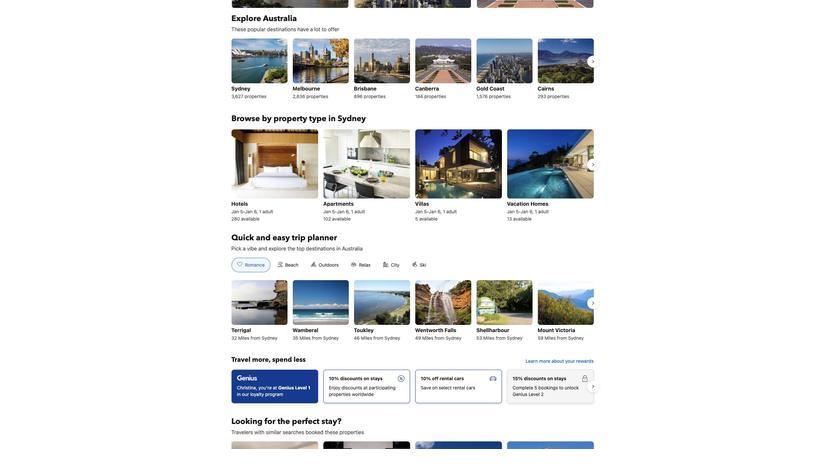 Task type: describe. For each thing, give the bounding box(es) containing it.
melbourne 2,836 properties
[[293, 86, 329, 99]]

gold
[[477, 86, 489, 91]]

toukley
[[354, 328, 374, 334]]

the inside looking for the perfect stay? travelers with similar searches booked these properties
[[278, 417, 290, 428]]

1 for apartments
[[351, 209, 354, 215]]

896
[[354, 93, 363, 99]]

discounts for discounts
[[341, 376, 363, 382]]

region containing sydney
[[226, 36, 600, 103]]

enjoy
[[329, 385, 341, 391]]

city button
[[378, 258, 405, 273]]

stays for 15% discounts on stays
[[555, 376, 567, 382]]

looking
[[232, 417, 263, 428]]

toukley 46 miles from sydney
[[354, 328, 401, 341]]

lot
[[315, 26, 321, 32]]

10% for 10% discounts on stays
[[329, 376, 339, 382]]

293
[[538, 93, 547, 99]]

hotels
[[232, 201, 248, 207]]

ski
[[420, 262, 427, 268]]

3,627
[[232, 93, 244, 99]]

more
[[540, 359, 551, 364]]

destinations inside quick and easy trip planner pick a vibe and explore the top destinations in australia
[[306, 246, 335, 252]]

apartments
[[324, 201, 354, 207]]

1 for villas
[[443, 209, 446, 215]]

on for bookings
[[548, 376, 554, 382]]

villas
[[416, 201, 430, 207]]

3 jan from the left
[[324, 209, 331, 215]]

2 jan from the left
[[245, 209, 253, 215]]

1 inside the vacation homes jan 5-jan 6, 1 adult 13 available
[[535, 209, 538, 215]]

beach
[[285, 262, 299, 268]]

10% off rental cars
[[421, 376, 464, 382]]

explore
[[269, 246, 287, 252]]

vibe
[[247, 246, 257, 252]]

available for apartments
[[333, 216, 351, 222]]

miles for shellharbour
[[484, 336, 495, 341]]

property
[[274, 113, 307, 124]]

wentworth falls 49 miles from sydney
[[416, 328, 462, 341]]

popular
[[248, 26, 266, 32]]

49
[[416, 336, 421, 341]]

available for villas
[[420, 216, 438, 222]]

similar
[[266, 430, 282, 436]]

5- inside the vacation homes jan 5-jan 6, 1 adult 13 available
[[516, 209, 521, 215]]

genius inside christina, you're at genius level 1 in our loyalty program
[[279, 385, 294, 391]]

off
[[433, 376, 439, 382]]

melbourne
[[293, 86, 320, 91]]

browse by property type in sydney
[[232, 113, 366, 124]]

for
[[265, 417, 276, 428]]

canberra 184 properties
[[416, 86, 447, 99]]

280
[[232, 216, 240, 222]]

canberra
[[416, 86, 439, 91]]

53
[[477, 336, 483, 341]]

cairns 293 properties
[[538, 86, 570, 99]]

5 jan from the left
[[416, 209, 423, 215]]

to inside explore australia these popular destinations have a lot to offer
[[322, 26, 327, 32]]

looking for the perfect stay? travelers with similar searches booked these properties
[[232, 417, 364, 436]]

terrigal
[[232, 328, 251, 334]]

spend
[[272, 356, 292, 365]]

adult for hotels
[[263, 209, 273, 215]]

explore
[[232, 13, 261, 24]]

less
[[294, 356, 306, 365]]

0 vertical spatial in
[[329, 113, 336, 124]]

mount victoria 59 miles from sydney
[[538, 328, 584, 341]]

bookings
[[539, 385, 559, 391]]

46
[[354, 336, 360, 341]]

6 jan from the left
[[429, 209, 437, 215]]

available inside the vacation homes jan 5-jan 6, 1 adult 13 available
[[514, 216, 532, 222]]

beach button
[[272, 258, 304, 273]]

sydney inside wamberal 35 miles from sydney
[[323, 336, 339, 341]]

level inside christina, you're at genius level 1 in our loyalty program
[[295, 385, 307, 391]]

from for terrigal
[[251, 336, 261, 341]]

shellharbour
[[477, 328, 510, 334]]

1 vertical spatial and
[[259, 246, 268, 252]]

stays for 10% discounts on stays
[[371, 376, 383, 382]]

a for australia
[[310, 26, 313, 32]]

1 jan from the left
[[232, 209, 239, 215]]

destinations inside explore australia these popular destinations have a lot to offer
[[267, 26, 296, 32]]

0 vertical spatial rental
[[440, 376, 453, 382]]

trip
[[292, 233, 306, 244]]

10% for 10% off rental cars
[[421, 376, 431, 382]]

planner
[[308, 233, 337, 244]]

quick
[[232, 233, 254, 244]]

you're
[[259, 385, 272, 391]]

from for toukley
[[374, 336, 384, 341]]

worldwide
[[352, 392, 374, 398]]

184
[[416, 93, 424, 99]]

these
[[232, 26, 246, 32]]

sydney inside mount victoria 59 miles from sydney
[[569, 336, 584, 341]]

properties inside brisbane 896 properties
[[364, 93, 386, 99]]

1 horizontal spatial cars
[[467, 385, 476, 391]]

discounts for 5
[[524, 376, 547, 382]]

with
[[255, 430, 265, 436]]

5- for hotels
[[240, 209, 245, 215]]

booked
[[306, 430, 324, 436]]

wamberal
[[293, 328, 319, 334]]

1 inside christina, you're at genius level 1 in our loyalty program
[[308, 385, 311, 391]]

australia inside explore australia these popular destinations have a lot to offer
[[263, 13, 297, 24]]

pick
[[232, 246, 242, 252]]

miles inside mount victoria 59 miles from sydney
[[545, 336, 556, 341]]

properties inside looking for the perfect stay? travelers with similar searches booked these properties
[[340, 430, 364, 436]]

christina, you're at genius level 1 in our loyalty program
[[237, 385, 311, 398]]

miles for terrigal
[[238, 336, 250, 341]]

stay?
[[322, 417, 342, 428]]

in inside christina, you're at genius level 1 in our loyalty program
[[237, 392, 241, 398]]

explore australia these popular destinations have a lot to offer
[[232, 13, 340, 32]]

6, for villas
[[438, 209, 442, 215]]

1 for hotels
[[259, 209, 262, 215]]

about
[[552, 359, 565, 364]]

region containing 10% discounts on stays
[[226, 368, 600, 407]]

learn more about your rewards
[[526, 359, 594, 364]]

5 inside villas jan 5-jan 6, 1 adult 5 available
[[416, 216, 418, 222]]

adult for apartments
[[355, 209, 365, 215]]

8 jan from the left
[[521, 209, 529, 215]]

6, for apartments
[[346, 209, 350, 215]]

offer
[[328, 26, 340, 32]]

from for wamberal
[[312, 336, 322, 341]]

miles for wamberal
[[300, 336, 311, 341]]

romance button
[[232, 258, 271, 273]]

102
[[324, 216, 331, 222]]

13
[[508, 216, 513, 222]]

gold coast 1,576 properties
[[477, 86, 511, 99]]



Task type: locate. For each thing, give the bounding box(es) containing it.
city
[[391, 262, 400, 268]]

5 from from the left
[[496, 336, 506, 341]]

rental up select
[[440, 376, 453, 382]]

5- inside apartments jan 5-jan 6, 1 adult 102 available
[[332, 209, 337, 215]]

the right for
[[278, 417, 290, 428]]

at
[[273, 385, 277, 391], [364, 385, 368, 391]]

from inside mount victoria 59 miles from sydney
[[558, 336, 568, 341]]

3 5- from the left
[[424, 209, 429, 215]]

1 horizontal spatial destinations
[[306, 246, 335, 252]]

2 adult from the left
[[355, 209, 365, 215]]

to
[[322, 26, 327, 32], [560, 385, 564, 391]]

adult inside apartments jan 5-jan 6, 1 adult 102 available
[[355, 209, 365, 215]]

0 vertical spatial the
[[288, 246, 296, 252]]

to left unlock
[[560, 385, 564, 391]]

discounts up complete
[[524, 376, 547, 382]]

more,
[[252, 356, 271, 365]]

at for discounts
[[364, 385, 368, 391]]

shellharbour 53 miles from sydney
[[477, 328, 523, 341]]

miles inside wamberal 35 miles from sydney
[[300, 336, 311, 341]]

genius down complete
[[513, 392, 528, 398]]

2
[[542, 392, 544, 398]]

0 vertical spatial a
[[310, 26, 313, 32]]

5- down the villas
[[424, 209, 429, 215]]

miles for toukley
[[361, 336, 372, 341]]

christina,
[[237, 385, 257, 391]]

miles down 'terrigal' on the left of page
[[238, 336, 250, 341]]

2 miles from the left
[[300, 336, 311, 341]]

1 vertical spatial rental
[[453, 385, 466, 391]]

sydney inside shellharbour 53 miles from sydney
[[507, 336, 523, 341]]

your
[[566, 359, 576, 364]]

1 horizontal spatial 5
[[535, 385, 538, 391]]

0 vertical spatial cars
[[455, 376, 464, 382]]

0 vertical spatial australia
[[263, 13, 297, 24]]

0 horizontal spatial 10%
[[329, 376, 339, 382]]

2 horizontal spatial in
[[337, 246, 341, 252]]

sydney down the falls
[[446, 336, 462, 341]]

from inside terrigal 32 miles from sydney
[[251, 336, 261, 341]]

1 miles from the left
[[238, 336, 250, 341]]

level inside complete 5 bookings to unlock genius level 2
[[529, 392, 540, 398]]

0 vertical spatial genius
[[279, 385, 294, 391]]

properties down the cairns
[[548, 93, 570, 99]]

perfect
[[292, 417, 320, 428]]

1 vertical spatial to
[[560, 385, 564, 391]]

1 vertical spatial the
[[278, 417, 290, 428]]

1 horizontal spatial stays
[[555, 376, 567, 382]]

properties inside sydney 3,627 properties
[[245, 93, 267, 99]]

1 5- from the left
[[240, 209, 245, 215]]

region containing hotels
[[226, 127, 600, 225]]

a for and
[[243, 246, 246, 252]]

0 horizontal spatial to
[[322, 26, 327, 32]]

1 vertical spatial destinations
[[306, 246, 335, 252]]

the left the top
[[288, 246, 296, 252]]

1 horizontal spatial genius
[[513, 392, 528, 398]]

genius
[[279, 385, 294, 391], [513, 392, 528, 398]]

miles down mount
[[545, 336, 556, 341]]

5- down hotels
[[240, 209, 245, 215]]

6 miles from the left
[[545, 336, 556, 341]]

at up program
[[273, 385, 277, 391]]

5- inside villas jan 5-jan 6, 1 adult 5 available
[[424, 209, 429, 215]]

from down toukley
[[374, 336, 384, 341]]

1 horizontal spatial in
[[329, 113, 336, 124]]

4 region from the top
[[226, 368, 600, 407]]

available down the villas
[[420, 216, 438, 222]]

on
[[364, 376, 370, 382], [548, 376, 554, 382], [433, 385, 438, 391]]

5 down the villas
[[416, 216, 418, 222]]

loyalty
[[250, 392, 264, 398]]

0 vertical spatial to
[[322, 26, 327, 32]]

australia up popular on the left top
[[263, 13, 297, 24]]

miles down wentworth at bottom right
[[423, 336, 434, 341]]

sydney up 3,627
[[232, 86, 251, 91]]

1 horizontal spatial 10%
[[421, 376, 431, 382]]

1 horizontal spatial a
[[310, 26, 313, 32]]

complete
[[513, 385, 534, 391]]

7 jan from the left
[[508, 209, 515, 215]]

0 vertical spatial and
[[256, 233, 271, 244]]

tab list
[[226, 258, 438, 273]]

miles inside shellharbour 53 miles from sydney
[[484, 336, 495, 341]]

from down wamberal in the left bottom of the page
[[312, 336, 322, 341]]

6, inside hotels jan 5-jan 6, 1 adult 280 available
[[254, 209, 258, 215]]

6, inside the vacation homes jan 5-jan 6, 1 adult 13 available
[[530, 209, 534, 215]]

5- for villas
[[424, 209, 429, 215]]

1 region from the top
[[226, 36, 600, 103]]

miles down shellharbour
[[484, 336, 495, 341]]

terrigal 32 miles from sydney
[[232, 328, 278, 341]]

properties down canberra
[[425, 93, 447, 99]]

a inside explore australia these popular destinations have a lot to offer
[[310, 26, 313, 32]]

2 10% from the left
[[421, 376, 431, 382]]

sydney
[[232, 86, 251, 91], [338, 113, 366, 124], [262, 336, 278, 341], [323, 336, 339, 341], [385, 336, 401, 341], [446, 336, 462, 341], [507, 336, 523, 341], [569, 336, 584, 341]]

sydney left 49
[[385, 336, 401, 341]]

stays up participating
[[371, 376, 383, 382]]

5 down 15% discounts on stays
[[535, 385, 538, 391]]

mount
[[538, 328, 555, 334]]

on up enjoy discounts at participating properties worldwide
[[364, 376, 370, 382]]

australia
[[263, 13, 297, 24], [342, 246, 363, 252]]

5 inside complete 5 bookings to unlock genius level 2
[[535, 385, 538, 391]]

coast
[[490, 86, 505, 91]]

vacation
[[508, 201, 530, 207]]

in left our at bottom left
[[237, 392, 241, 398]]

in up outdoors
[[337, 246, 341, 252]]

adult for villas
[[447, 209, 457, 215]]

australia up relax button
[[342, 246, 363, 252]]

discounts up enjoy discounts at participating properties worldwide
[[341, 376, 363, 382]]

on up bookings
[[548, 376, 554, 382]]

5- inside hotels jan 5-jan 6, 1 adult 280 available
[[240, 209, 245, 215]]

4 from from the left
[[435, 336, 445, 341]]

5- for apartments
[[332, 209, 337, 215]]

rewards
[[577, 359, 594, 364]]

to inside complete 5 bookings to unlock genius level 2
[[560, 385, 564, 391]]

in
[[329, 113, 336, 124], [337, 246, 341, 252], [237, 392, 241, 398]]

2 6, from the left
[[346, 209, 350, 215]]

0 horizontal spatial stays
[[371, 376, 383, 382]]

a
[[310, 26, 313, 32], [243, 246, 246, 252]]

1 inside hotels jan 5-jan 6, 1 adult 280 available
[[259, 209, 262, 215]]

on right save
[[433, 385, 438, 391]]

1 inside apartments jan 5-jan 6, 1 adult 102 available
[[351, 209, 354, 215]]

discounts inside enjoy discounts at participating properties worldwide
[[342, 385, 363, 391]]

cars right select
[[467, 385, 476, 391]]

from down wentworth at bottom right
[[435, 336, 445, 341]]

5 miles from the left
[[484, 336, 495, 341]]

3 from from the left
[[374, 336, 384, 341]]

browse
[[232, 113, 260, 124]]

properties inside enjoy discounts at participating properties worldwide
[[329, 392, 351, 398]]

level left 2
[[529, 392, 540, 398]]

0 horizontal spatial genius
[[279, 385, 294, 391]]

1 horizontal spatial level
[[529, 392, 540, 398]]

from
[[251, 336, 261, 341], [312, 336, 322, 341], [374, 336, 384, 341], [435, 336, 445, 341], [496, 336, 506, 341], [558, 336, 568, 341]]

6 from from the left
[[558, 336, 568, 341]]

stays up unlock
[[555, 376, 567, 382]]

from inside shellharbour 53 miles from sydney
[[496, 336, 506, 341]]

rental right select
[[453, 385, 466, 391]]

miles
[[238, 336, 250, 341], [300, 336, 311, 341], [361, 336, 372, 341], [423, 336, 434, 341], [484, 336, 495, 341], [545, 336, 556, 341]]

2 at from the left
[[364, 385, 368, 391]]

1 available from the left
[[241, 216, 260, 222]]

1 horizontal spatial at
[[364, 385, 368, 391]]

adult
[[263, 209, 273, 215], [355, 209, 365, 215], [447, 209, 457, 215], [539, 209, 549, 215]]

0 vertical spatial destinations
[[267, 26, 296, 32]]

properties down melbourne
[[307, 93, 329, 99]]

15% discounts on stays
[[513, 376, 567, 382]]

4 adult from the left
[[539, 209, 549, 215]]

at inside christina, you're at genius level 1 in our loyalty program
[[273, 385, 277, 391]]

cars
[[455, 376, 464, 382], [467, 385, 476, 391]]

10% up enjoy
[[329, 376, 339, 382]]

0 vertical spatial level
[[295, 385, 307, 391]]

from down the victoria
[[558, 336, 568, 341]]

3 available from the left
[[420, 216, 438, 222]]

region
[[226, 36, 600, 103], [226, 127, 600, 225], [226, 278, 600, 345], [226, 368, 600, 407]]

by
[[262, 113, 272, 124]]

in inside quick and easy trip planner pick a vibe and explore the top destinations in australia
[[337, 246, 341, 252]]

at inside enjoy discounts at participating properties worldwide
[[364, 385, 368, 391]]

discounts down 10% discounts on stays
[[342, 385, 363, 391]]

top
[[297, 246, 305, 252]]

wentworth
[[416, 328, 444, 334]]

vacation homes jan 5-jan 6, 1 adult 13 available
[[508, 201, 549, 222]]

a inside quick and easy trip planner pick a vibe and explore the top destinations in australia
[[243, 246, 246, 252]]

from inside wamberal 35 miles from sydney
[[312, 336, 322, 341]]

available right 102
[[333, 216, 351, 222]]

wamberal 35 miles from sydney
[[293, 328, 339, 341]]

destinations down planner
[[306, 246, 335, 252]]

sydney inside sydney 3,627 properties
[[232, 86, 251, 91]]

stays
[[371, 376, 383, 382], [555, 376, 567, 382]]

3 6, from the left
[[438, 209, 442, 215]]

on for at
[[364, 376, 370, 382]]

easy
[[273, 233, 290, 244]]

0 horizontal spatial on
[[364, 376, 370, 382]]

5-
[[240, 209, 245, 215], [332, 209, 337, 215], [424, 209, 429, 215], [516, 209, 521, 215]]

properties inside gold coast 1,576 properties
[[490, 93, 511, 99]]

region containing terrigal
[[226, 278, 600, 345]]

complete 5 bookings to unlock genius level 2
[[513, 385, 579, 398]]

ski button
[[407, 258, 432, 273]]

properties right these
[[340, 430, 364, 436]]

5
[[416, 216, 418, 222], [535, 385, 538, 391]]

2 horizontal spatial on
[[548, 376, 554, 382]]

4 available from the left
[[514, 216, 532, 222]]

sydney inside terrigal 32 miles from sydney
[[262, 336, 278, 341]]

participating
[[369, 385, 396, 391]]

destinations left have
[[267, 26, 296, 32]]

sydney down 896
[[338, 113, 366, 124]]

from for shellharbour
[[496, 336, 506, 341]]

15%
[[513, 376, 523, 382]]

to right lot
[[322, 26, 327, 32]]

4 6, from the left
[[530, 209, 534, 215]]

0 horizontal spatial a
[[243, 246, 246, 252]]

miles down toukley
[[361, 336, 372, 341]]

1 vertical spatial 5
[[535, 385, 538, 391]]

cars up save on select rental cars
[[455, 376, 464, 382]]

available for hotels
[[241, 216, 260, 222]]

1,576
[[477, 93, 488, 99]]

enjoy discounts at participating properties worldwide
[[329, 385, 396, 398]]

our
[[242, 392, 249, 398]]

available inside hotels jan 5-jan 6, 1 adult 280 available
[[241, 216, 260, 222]]

and right "vibe"
[[259, 246, 268, 252]]

the inside quick and easy trip planner pick a vibe and explore the top destinations in australia
[[288, 246, 296, 252]]

6, for hotels
[[254, 209, 258, 215]]

0 horizontal spatial australia
[[263, 13, 297, 24]]

unlock
[[565, 385, 579, 391]]

have
[[298, 26, 309, 32]]

at for you're
[[273, 385, 277, 391]]

outdoors button
[[306, 258, 345, 273]]

available right 13
[[514, 216, 532, 222]]

1 horizontal spatial on
[[433, 385, 438, 391]]

sydney up the travel more, spend less
[[262, 336, 278, 341]]

from down 'terrigal' on the left of page
[[251, 336, 261, 341]]

6, inside apartments jan 5-jan 6, 1 adult 102 available
[[346, 209, 350, 215]]

miles inside toukley 46 miles from sydney
[[361, 336, 372, 341]]

2 from from the left
[[312, 336, 322, 341]]

relax
[[359, 262, 371, 268]]

5- down vacation
[[516, 209, 521, 215]]

0 horizontal spatial level
[[295, 385, 307, 391]]

1 vertical spatial australia
[[342, 246, 363, 252]]

0 vertical spatial 5
[[416, 216, 418, 222]]

6, inside villas jan 5-jan 6, 1 adult 5 available
[[438, 209, 442, 215]]

1 horizontal spatial to
[[560, 385, 564, 391]]

from down shellharbour
[[496, 336, 506, 341]]

save on select rental cars
[[421, 385, 476, 391]]

miles inside terrigal 32 miles from sydney
[[238, 336, 250, 341]]

35
[[293, 336, 299, 341]]

5- down 'apartments'
[[332, 209, 337, 215]]

tab list containing romance
[[226, 258, 438, 273]]

in right type
[[329, 113, 336, 124]]

10% up save
[[421, 376, 431, 382]]

4 jan from the left
[[337, 209, 345, 215]]

2 5- from the left
[[332, 209, 337, 215]]

available inside apartments jan 5-jan 6, 1 adult 102 available
[[333, 216, 351, 222]]

adult inside the vacation homes jan 5-jan 6, 1 adult 13 available
[[539, 209, 549, 215]]

program
[[266, 392, 284, 398]]

at up worldwide
[[364, 385, 368, 391]]

1 from from the left
[[251, 336, 261, 341]]

1 horizontal spatial australia
[[342, 246, 363, 252]]

1 6, from the left
[[254, 209, 258, 215]]

homes
[[531, 201, 549, 207]]

hotels jan 5-jan 6, 1 adult 280 available
[[232, 201, 273, 222]]

select
[[439, 385, 452, 391]]

learn more about your rewards link
[[524, 356, 597, 368]]

59
[[538, 336, 544, 341]]

0 horizontal spatial at
[[273, 385, 277, 391]]

victoria
[[556, 328, 576, 334]]

genius inside complete 5 bookings to unlock genius level 2
[[513, 392, 528, 398]]

0 horizontal spatial cars
[[455, 376, 464, 382]]

1 inside villas jan 5-jan 6, 1 adult 5 available
[[443, 209, 446, 215]]

adult inside villas jan 5-jan 6, 1 adult 5 available
[[447, 209, 457, 215]]

miles down wamberal in the left bottom of the page
[[300, 336, 311, 341]]

properties inside canberra 184 properties
[[425, 93, 447, 99]]

1 vertical spatial cars
[[467, 385, 476, 391]]

1 10% from the left
[[329, 376, 339, 382]]

2 vertical spatial in
[[237, 392, 241, 398]]

available inside villas jan 5-jan 6, 1 adult 5 available
[[420, 216, 438, 222]]

1 vertical spatial level
[[529, 392, 540, 398]]

cairns
[[538, 86, 555, 91]]

3 adult from the left
[[447, 209, 457, 215]]

adult inside hotels jan 5-jan 6, 1 adult 280 available
[[263, 209, 273, 215]]

0 horizontal spatial destinations
[[267, 26, 296, 32]]

4 miles from the left
[[423, 336, 434, 341]]

1 stays from the left
[[371, 376, 383, 382]]

1
[[259, 209, 262, 215], [351, 209, 354, 215], [443, 209, 446, 215], [535, 209, 538, 215], [308, 385, 311, 391]]

3 region from the top
[[226, 278, 600, 345]]

available right 280 at the left
[[241, 216, 260, 222]]

3 miles from the left
[[361, 336, 372, 341]]

properties inside melbourne 2,836 properties
[[307, 93, 329, 99]]

from inside toukley 46 miles from sydney
[[374, 336, 384, 341]]

genius up program
[[279, 385, 294, 391]]

1 vertical spatial a
[[243, 246, 246, 252]]

apartments jan 5-jan 6, 1 adult 102 available
[[324, 201, 365, 222]]

sydney inside toukley 46 miles from sydney
[[385, 336, 401, 341]]

sydney down shellharbour
[[507, 336, 523, 341]]

properties inside cairns 293 properties
[[548, 93, 570, 99]]

blue genius logo image
[[237, 376, 257, 381], [237, 376, 257, 381]]

a left "vibe"
[[243, 246, 246, 252]]

a left lot
[[310, 26, 313, 32]]

from inside the 'wentworth falls 49 miles from sydney'
[[435, 336, 445, 341]]

these
[[325, 430, 338, 436]]

and up "vibe"
[[256, 233, 271, 244]]

sydney down the victoria
[[569, 336, 584, 341]]

1 vertical spatial genius
[[513, 392, 528, 398]]

4 5- from the left
[[516, 209, 521, 215]]

1 at from the left
[[273, 385, 277, 391]]

2 available from the left
[[333, 216, 351, 222]]

0 horizontal spatial in
[[237, 392, 241, 398]]

properties down brisbane
[[364, 93, 386, 99]]

and
[[256, 233, 271, 244], [259, 246, 268, 252]]

2 stays from the left
[[555, 376, 567, 382]]

properties down enjoy
[[329, 392, 351, 398]]

sydney 3,627 properties
[[232, 86, 267, 99]]

relax button
[[346, 258, 377, 273]]

0 horizontal spatial 5
[[416, 216, 418, 222]]

10% discounts on stays
[[329, 376, 383, 382]]

properties right 3,627
[[245, 93, 267, 99]]

save
[[421, 385, 431, 391]]

properties down coast
[[490, 93, 511, 99]]

type
[[309, 113, 327, 124]]

6,
[[254, 209, 258, 215], [346, 209, 350, 215], [438, 209, 442, 215], [530, 209, 534, 215]]

sydney left 46
[[323, 336, 339, 341]]

miles inside the 'wentworth falls 49 miles from sydney'
[[423, 336, 434, 341]]

sydney inside the 'wentworth falls 49 miles from sydney'
[[446, 336, 462, 341]]

level down less
[[295, 385, 307, 391]]

2 region from the top
[[226, 127, 600, 225]]

1 adult from the left
[[263, 209, 273, 215]]

1 vertical spatial in
[[337, 246, 341, 252]]

searches
[[283, 430, 305, 436]]

australia inside quick and easy trip planner pick a vibe and explore the top destinations in australia
[[342, 246, 363, 252]]



Task type: vqa. For each thing, say whether or not it's contained in the screenshot.


